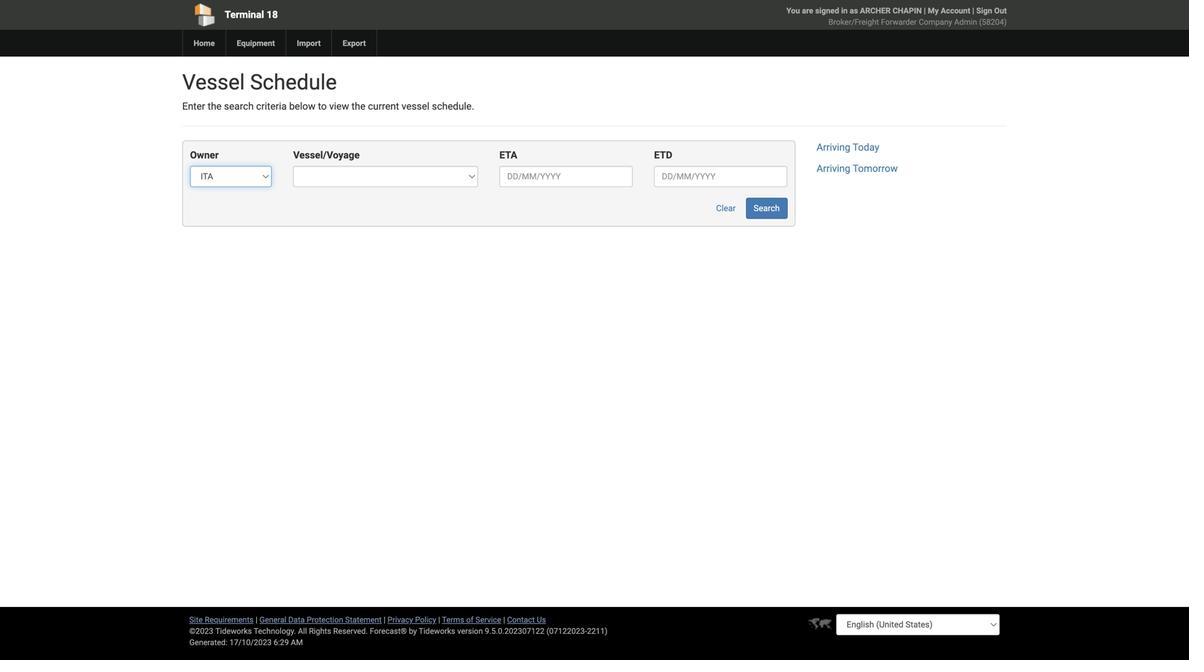 Task type: vqa. For each thing, say whether or not it's contained in the screenshot.
"Terminal 18" link at top
yes



Task type: locate. For each thing, give the bounding box(es) containing it.
schedule.
[[432, 101, 474, 112]]

vessel/voyage
[[293, 149, 360, 161]]

2 arriving from the top
[[817, 163, 851, 174]]

the right "enter" at the left top of page
[[208, 101, 222, 112]]

| up tideworks
[[438, 616, 440, 625]]

privacy
[[388, 616, 413, 625]]

equipment
[[237, 39, 275, 48]]

view
[[329, 101, 349, 112]]

terms of service link
[[442, 616, 501, 625]]

arriving for arriving today
[[817, 142, 851, 153]]

1 vertical spatial arriving
[[817, 163, 851, 174]]

in
[[841, 6, 848, 15]]

broker/freight
[[829, 17, 879, 27]]

protection
[[307, 616, 343, 625]]

technology.
[[254, 627, 296, 636]]

generated:
[[189, 638, 228, 647]]

the
[[208, 101, 222, 112], [352, 101, 366, 112]]

version
[[457, 627, 483, 636]]

general
[[260, 616, 287, 625]]

the right view
[[352, 101, 366, 112]]

vessel
[[402, 101, 430, 112]]

contact
[[507, 616, 535, 625]]

ETD text field
[[654, 166, 788, 187]]

1 arriving from the top
[[817, 142, 851, 153]]

arriving
[[817, 142, 851, 153], [817, 163, 851, 174]]

tideworks
[[419, 627, 456, 636]]

out
[[995, 6, 1007, 15]]

general data protection statement link
[[260, 616, 382, 625]]

|
[[924, 6, 926, 15], [973, 6, 975, 15], [256, 616, 258, 625], [384, 616, 386, 625], [438, 616, 440, 625], [503, 616, 505, 625]]

| up forecast®
[[384, 616, 386, 625]]

site requirements link
[[189, 616, 254, 625]]

arriving tomorrow link
[[817, 163, 898, 174]]

search
[[224, 101, 254, 112]]

my account link
[[928, 6, 971, 15]]

1 the from the left
[[208, 101, 222, 112]]

2211)
[[587, 627, 608, 636]]

all
[[298, 627, 307, 636]]

forwarder
[[881, 17, 917, 27]]

arriving down arriving today 'link'
[[817, 163, 851, 174]]

arriving today
[[817, 142, 880, 153]]

0 horizontal spatial the
[[208, 101, 222, 112]]

data
[[288, 616, 305, 625]]

tomorrow
[[853, 163, 898, 174]]

clear
[[716, 203, 736, 213]]

2 the from the left
[[352, 101, 366, 112]]

my
[[928, 6, 939, 15]]

1 horizontal spatial the
[[352, 101, 366, 112]]

0 vertical spatial arriving
[[817, 142, 851, 153]]

reserved.
[[333, 627, 368, 636]]

import
[[297, 39, 321, 48]]

policy
[[415, 616, 436, 625]]

equipment link
[[226, 30, 286, 57]]

are
[[802, 6, 814, 15]]

arriving up arriving tomorrow
[[817, 142, 851, 153]]

account
[[941, 6, 971, 15]]

admin
[[955, 17, 977, 27]]

| left general
[[256, 616, 258, 625]]

arriving tomorrow
[[817, 163, 898, 174]]

forecast®
[[370, 627, 407, 636]]

18
[[267, 9, 278, 21]]

export
[[343, 39, 366, 48]]

| left sign
[[973, 6, 975, 15]]

sign
[[977, 6, 993, 15]]

9.5.0.202307122
[[485, 627, 545, 636]]



Task type: describe. For each thing, give the bounding box(es) containing it.
eta
[[500, 149, 517, 161]]

home
[[194, 39, 215, 48]]

am
[[291, 638, 303, 647]]

rights
[[309, 627, 331, 636]]

17/10/2023
[[230, 638, 272, 647]]

as
[[850, 6, 858, 15]]

company
[[919, 17, 953, 27]]

search button
[[746, 198, 788, 219]]

home link
[[182, 30, 226, 57]]

arriving for arriving tomorrow
[[817, 163, 851, 174]]

terminal 18 link
[[182, 0, 514, 30]]

arriving today link
[[817, 142, 880, 153]]

6:29
[[274, 638, 289, 647]]

today
[[853, 142, 880, 153]]

©2023 tideworks
[[189, 627, 252, 636]]

search
[[754, 203, 780, 213]]

chapin
[[893, 6, 922, 15]]

privacy policy link
[[388, 616, 436, 625]]

below
[[289, 101, 316, 112]]

(58204)
[[979, 17, 1007, 27]]

export link
[[331, 30, 377, 57]]

etd
[[654, 149, 673, 161]]

you are signed in as archer chapin | my account | sign out broker/freight forwarder company admin (58204)
[[787, 6, 1007, 27]]

to
[[318, 101, 327, 112]]

archer
[[860, 6, 891, 15]]

signed
[[816, 6, 839, 15]]

vessel schedule enter the search criteria below to view the current vessel schedule.
[[182, 70, 474, 112]]

clear button
[[709, 198, 744, 219]]

of
[[466, 616, 474, 625]]

schedule
[[250, 70, 337, 95]]

terms
[[442, 616, 464, 625]]

vessel
[[182, 70, 245, 95]]

| up 9.5.0.202307122
[[503, 616, 505, 625]]

owner
[[190, 149, 219, 161]]

sign out link
[[977, 6, 1007, 15]]

statement
[[345, 616, 382, 625]]

site requirements | general data protection statement | privacy policy | terms of service | contact us ©2023 tideworks technology. all rights reserved. forecast® by tideworks version 9.5.0.202307122 (07122023-2211) generated: 17/10/2023 6:29 am
[[189, 616, 608, 647]]

enter
[[182, 101, 205, 112]]

terminal
[[225, 9, 264, 21]]

import link
[[286, 30, 331, 57]]

us
[[537, 616, 546, 625]]

| left my
[[924, 6, 926, 15]]

service
[[476, 616, 501, 625]]

contact us link
[[507, 616, 546, 625]]

(07122023-
[[547, 627, 587, 636]]

current
[[368, 101, 399, 112]]

you
[[787, 6, 800, 15]]

site
[[189, 616, 203, 625]]

by
[[409, 627, 417, 636]]

ETA text field
[[500, 166, 633, 187]]

criteria
[[256, 101, 287, 112]]

terminal 18
[[225, 9, 278, 21]]

requirements
[[205, 616, 254, 625]]



